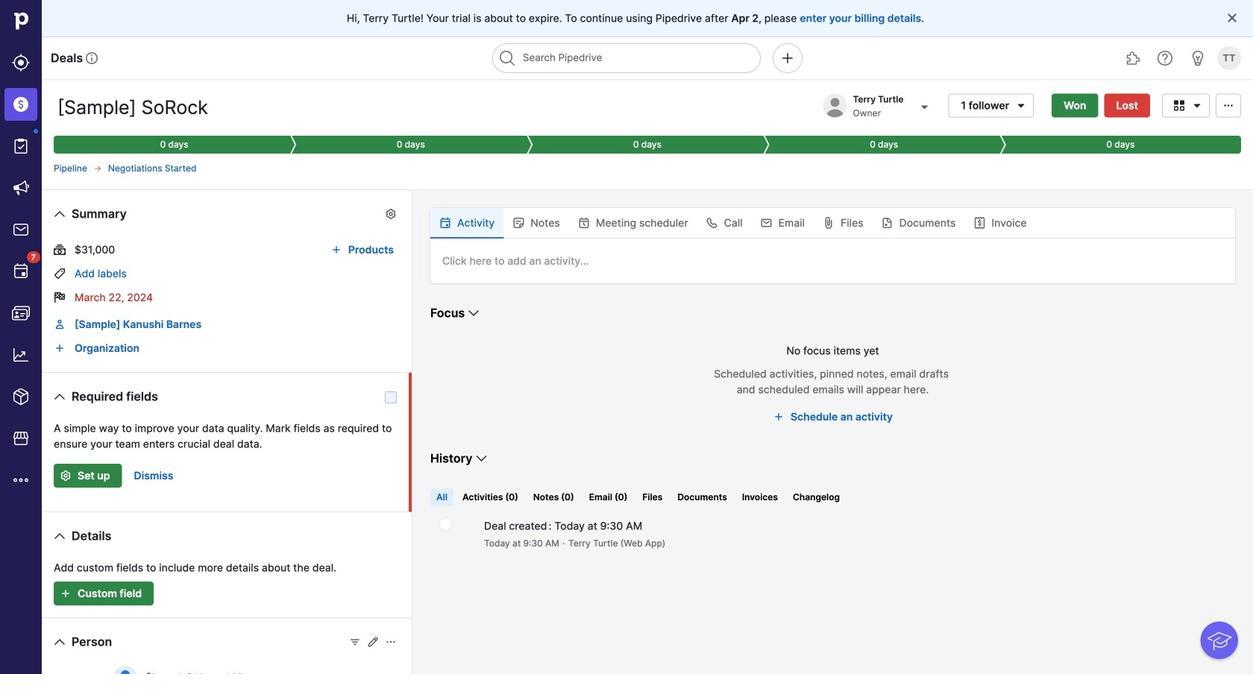 Task type: locate. For each thing, give the bounding box(es) containing it.
contacts image
[[12, 304, 30, 322]]

menu item
[[0, 84, 42, 125]]

campaigns image
[[12, 179, 30, 197]]

color undefined image down deals icon
[[12, 137, 30, 155]]

more image
[[12, 471, 30, 489]]

deals image
[[12, 95, 30, 113]]

0 vertical spatial color undefined image
[[12, 137, 30, 155]]

1 vertical spatial color undefined image
[[12, 263, 30, 280]]

color primary image
[[1226, 12, 1238, 24], [1170, 100, 1188, 112], [93, 164, 102, 173], [51, 205, 69, 223], [385, 208, 397, 220], [439, 217, 451, 229], [513, 217, 525, 229], [578, 217, 590, 229], [761, 217, 772, 229], [54, 268, 66, 280], [51, 388, 69, 406], [770, 411, 788, 423], [472, 450, 490, 468], [51, 527, 69, 545], [51, 633, 69, 651]]

color link image right insights icon
[[54, 342, 66, 354]]

1 vertical spatial color link image
[[54, 342, 66, 354]]

color secondary image
[[439, 518, 451, 530]]

color undefined image down sales inbox icon at the top left
[[12, 263, 30, 280]]

color primary image
[[1012, 100, 1030, 112], [1188, 100, 1206, 112], [1220, 100, 1237, 112], [706, 217, 718, 229], [823, 217, 835, 229], [881, 217, 893, 229], [974, 217, 986, 229], [54, 244, 66, 256], [327, 244, 345, 256], [54, 292, 66, 304], [465, 304, 483, 322], [349, 636, 361, 648], [367, 636, 379, 648], [385, 636, 397, 648]]

1 color undefined image from the top
[[12, 137, 30, 155]]

menu
[[0, 0, 42, 674]]

color primary inverted image
[[57, 588, 75, 600]]

color link image right contacts "icon"
[[54, 318, 66, 330]]

color primary inverted image
[[57, 470, 75, 482]]

0 vertical spatial color link image
[[54, 318, 66, 330]]

color undefined image
[[12, 137, 30, 155], [12, 263, 30, 280]]

2 color undefined image from the top
[[12, 263, 30, 280]]

color link image
[[54, 318, 66, 330], [54, 342, 66, 354]]



Task type: vqa. For each thing, say whether or not it's contained in the screenshot.
Add deal options image
no



Task type: describe. For each thing, give the bounding box(es) containing it.
leads image
[[12, 54, 30, 72]]

info image
[[86, 52, 98, 64]]

transfer ownership image
[[916, 98, 933, 116]]

sales assistant image
[[1189, 49, 1207, 67]]

insights image
[[12, 346, 30, 364]]

[Sample] SoRock text field
[[54, 91, 236, 124]]

home image
[[10, 10, 32, 32]]

sales inbox image
[[12, 221, 30, 239]]

knowledge center bot, also known as kc bot is an onboarding assistant that allows you to see the list of onboarding items in one place for quick and easy reference. this improves your in-app experience. image
[[1200, 622, 1238, 659]]

Search Pipedrive field
[[492, 43, 761, 73]]

products image
[[12, 388, 30, 406]]

quick help image
[[1156, 49, 1174, 67]]

quick add image
[[779, 49, 797, 67]]

1 color link image from the top
[[54, 318, 66, 330]]

2 color link image from the top
[[54, 342, 66, 354]]

marketplace image
[[12, 430, 30, 448]]



